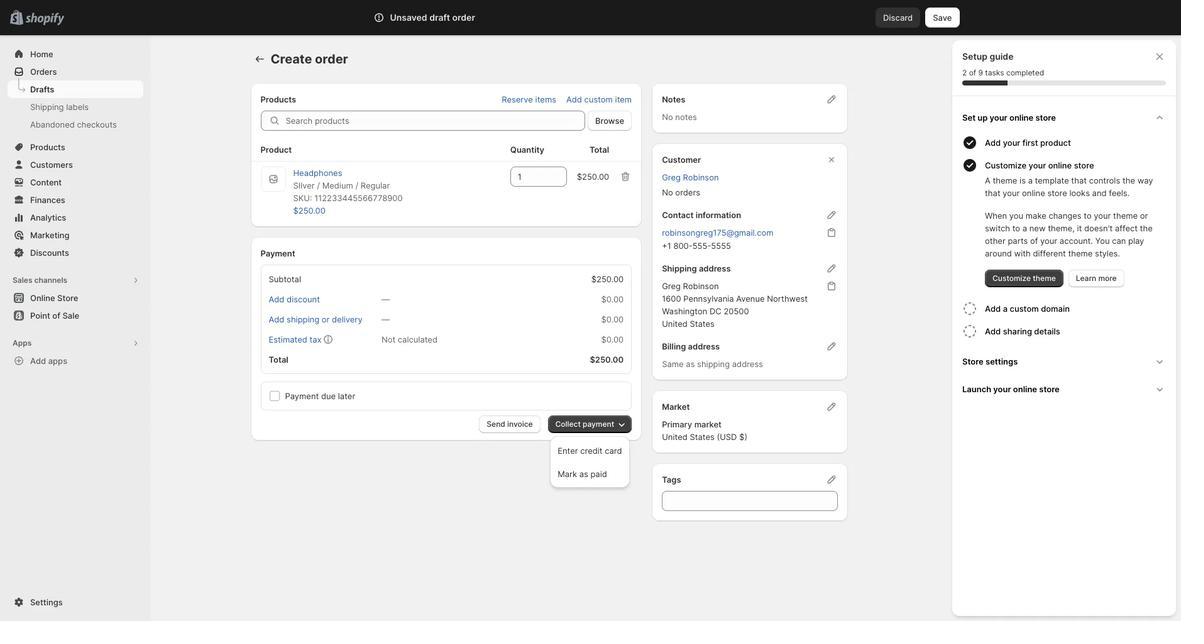Task type: describe. For each thing, give the bounding box(es) containing it.
billing address
[[662, 341, 720, 351]]

browse
[[595, 116, 624, 126]]

online store button
[[0, 289, 151, 307]]

subtotal
[[269, 274, 301, 284]]

robinsongreg175@gmail.com
[[662, 228, 773, 238]]

tax
[[310, 334, 322, 344]]

tags
[[662, 475, 681, 485]]

address for shipping address
[[699, 263, 731, 273]]

setup guide
[[962, 51, 1014, 62]]

checkouts
[[77, 119, 117, 129]]

orders
[[30, 67, 57, 77]]

discard
[[883, 13, 913, 23]]

content link
[[8, 173, 143, 191]]

collect payment
[[555, 419, 614, 429]]

add shipping or delivery
[[269, 314, 362, 324]]

learn more
[[1076, 273, 1117, 283]]

your right up
[[990, 113, 1007, 123]]

online inside "button"
[[1013, 384, 1037, 394]]

store inside a theme is a template that controls the way that your online store looks and feels.
[[1047, 188, 1067, 198]]

setup guide dialog
[[952, 40, 1176, 616]]

your up doesn't
[[1094, 211, 1111, 221]]

customize theme
[[993, 273, 1056, 283]]

customize your online store button
[[985, 154, 1171, 174]]

product
[[1040, 138, 1071, 148]]

setup
[[962, 51, 987, 62]]

2 vertical spatial address
[[732, 359, 763, 369]]

you
[[1009, 211, 1023, 221]]

no inside greg robinson no orders
[[662, 187, 673, 197]]

0 vertical spatial order
[[452, 12, 475, 23]]

online
[[30, 293, 55, 303]]

is
[[1020, 175, 1026, 185]]

as for same
[[686, 359, 695, 369]]

2 of 9 tasks completed
[[962, 68, 1044, 77]]

custom inside add custom item button
[[584, 94, 613, 104]]

home link
[[8, 45, 143, 63]]

can
[[1112, 236, 1126, 246]]

store inside the customize your online store 'button'
[[1074, 160, 1094, 170]]

add a custom domain
[[985, 304, 1070, 314]]

delivery
[[332, 314, 362, 324]]

headphones link
[[293, 168, 342, 178]]

apps
[[13, 338, 32, 348]]

learn more link
[[1068, 270, 1124, 287]]

enter credit card button
[[554, 440, 626, 461]]

payment for payment
[[261, 248, 295, 258]]

customize for customize theme
[[993, 273, 1031, 283]]

your inside 'button'
[[1029, 160, 1046, 170]]

calculated
[[398, 334, 437, 344]]

add custom item button
[[559, 91, 639, 108]]

sharing
[[1003, 326, 1032, 336]]

customize for customize your online store
[[985, 160, 1027, 170]]

customize your online store
[[985, 160, 1094, 170]]

search button
[[408, 8, 773, 28]]

same as shipping address
[[662, 359, 763, 369]]

+1 800-555-5555
[[662, 241, 731, 251]]

unsaved
[[390, 12, 427, 23]]

0 vertical spatial store
[[57, 293, 78, 303]]

online store
[[30, 293, 78, 303]]

add your first product button
[[985, 131, 1171, 154]]

make
[[1026, 211, 1046, 221]]

shipping labels
[[30, 102, 89, 112]]

point of sale
[[30, 311, 79, 321]]

regular
[[361, 180, 390, 190]]

discounts
[[30, 248, 69, 258]]

online inside button
[[1009, 113, 1034, 123]]

greg robinson link
[[662, 172, 719, 182]]

create order
[[271, 52, 348, 67]]

other
[[985, 236, 1006, 246]]

you
[[1095, 236, 1110, 246]]

a inside when you make changes to your theme or switch to a new theme, it doesn't affect the other parts of your account. you can play around with different theme styles.
[[1023, 223, 1027, 233]]

unsaved draft order
[[390, 12, 475, 23]]

guide
[[990, 51, 1014, 62]]

2 / from the left
[[355, 180, 358, 190]]

1 no from the top
[[662, 112, 673, 122]]

headphones
[[293, 168, 342, 178]]

or inside button
[[322, 314, 330, 324]]

details
[[1034, 326, 1060, 336]]

silver
[[293, 180, 315, 190]]

draft
[[429, 12, 450, 23]]

create
[[271, 52, 312, 67]]

800-
[[673, 241, 692, 251]]

customers
[[30, 160, 73, 170]]

labels
[[66, 102, 89, 112]]

9
[[978, 68, 983, 77]]

0 vertical spatial that
[[1071, 175, 1087, 185]]

settings link
[[8, 593, 143, 611]]

0 vertical spatial total
[[590, 145, 609, 155]]

shipping for shipping labels
[[30, 102, 64, 112]]

looks
[[1069, 188, 1090, 198]]

theme inside 'link'
[[1033, 273, 1056, 283]]

not calculated
[[381, 334, 437, 344]]

— for add discount
[[381, 294, 390, 304]]

launch your online store button
[[957, 375, 1171, 403]]

as for mark
[[579, 469, 588, 479]]

add for add shipping or delivery
[[269, 314, 284, 324]]

marketing
[[30, 230, 69, 240]]

0 vertical spatial to
[[1084, 211, 1092, 221]]

analytics
[[30, 212, 66, 223]]

store inside the setup guide dialog
[[962, 356, 984, 366]]

abandoned checkouts
[[30, 119, 117, 129]]

feels.
[[1109, 188, 1130, 198]]

the inside a theme is a template that controls the way that your online store looks and feels.
[[1123, 175, 1135, 185]]

search
[[429, 13, 456, 23]]

notes
[[662, 94, 685, 104]]

Search products text field
[[286, 111, 585, 131]]

reserve items button
[[494, 91, 564, 108]]

1 vertical spatial products
[[30, 142, 65, 152]]

content
[[30, 177, 62, 187]]

of for sale
[[52, 311, 60, 321]]

1 vertical spatial that
[[985, 188, 1000, 198]]

sales
[[13, 275, 32, 285]]

affect
[[1115, 223, 1138, 233]]

store inside launch your online store "button"
[[1039, 384, 1060, 394]]

orders
[[675, 187, 700, 197]]

theme down the account.
[[1068, 248, 1093, 258]]

doesn't
[[1084, 223, 1113, 233]]

first
[[1023, 138, 1038, 148]]

greg for greg robinson 1600 pennsylvania avenue northwest washington dc 20500 united states
[[662, 281, 681, 291]]

add for add discount
[[269, 294, 284, 304]]

a inside a theme is a template that controls the way that your online store looks and feels.
[[1028, 175, 1033, 185]]

theme,
[[1048, 223, 1075, 233]]

estimated tax button
[[261, 331, 329, 348]]

robinson for pennsylvania
[[683, 281, 719, 291]]

customer
[[662, 155, 701, 165]]

greg for greg robinson no orders
[[662, 172, 681, 182]]

shipping for shipping address
[[662, 263, 697, 273]]

shipping labels link
[[8, 98, 143, 116]]

save button
[[925, 8, 960, 28]]



Task type: locate. For each thing, give the bounding box(es) containing it.
no left notes
[[662, 112, 673, 122]]

1 horizontal spatial total
[[590, 145, 609, 155]]

1 states from the top
[[690, 319, 715, 329]]

0 vertical spatial $0.00
[[601, 294, 624, 304]]

it
[[1077, 223, 1082, 233]]

as right same
[[686, 359, 695, 369]]

estimated tax
[[269, 334, 322, 344]]

0 vertical spatial robinson
[[683, 172, 719, 182]]

your down the is
[[1003, 188, 1020, 198]]

add right mark add a custom domain as done icon
[[985, 304, 1001, 314]]

/ down headphones
[[317, 180, 320, 190]]

no left orders
[[662, 187, 673, 197]]

1 robinson from the top
[[683, 172, 719, 182]]

1 $0.00 from the top
[[601, 294, 624, 304]]

or up play
[[1140, 211, 1148, 221]]

0 vertical spatial payment
[[261, 248, 295, 258]]

shipping down discount
[[287, 314, 319, 324]]

a theme is a template that controls the way that your online store looks and feels.
[[985, 175, 1153, 198]]

0 vertical spatial or
[[1140, 211, 1148, 221]]

1 horizontal spatial the
[[1140, 223, 1153, 233]]

united down primary
[[662, 432, 688, 442]]

0 vertical spatial shipping
[[30, 102, 64, 112]]

address up same as shipping address
[[688, 341, 720, 351]]

2 states from the top
[[690, 432, 715, 442]]

set
[[962, 113, 976, 123]]

total down estimated
[[269, 355, 288, 365]]

online down the is
[[1022, 188, 1045, 198]]

play
[[1128, 236, 1144, 246]]

order right create
[[315, 52, 348, 67]]

$0.00 for add discount
[[601, 294, 624, 304]]

2 no from the top
[[662, 187, 673, 197]]

1 horizontal spatial to
[[1084, 211, 1092, 221]]

0 horizontal spatial shipping
[[30, 102, 64, 112]]

customize down with
[[993, 273, 1031, 283]]

1 horizontal spatial /
[[355, 180, 358, 190]]

store down store settings button
[[1039, 384, 1060, 394]]

shipping inside shipping labels link
[[30, 102, 64, 112]]

1 horizontal spatial order
[[452, 12, 475, 23]]

0 vertical spatial the
[[1123, 175, 1135, 185]]

robinson inside "greg robinson 1600 pennsylvania avenue northwest washington dc 20500 united states"
[[683, 281, 719, 291]]

finances
[[30, 195, 65, 205]]

of left the sale
[[52, 311, 60, 321]]

greg down customer
[[662, 172, 681, 182]]

contact information
[[662, 210, 741, 220]]

to up doesn't
[[1084, 211, 1092, 221]]

theme inside a theme is a template that controls the way that your online store looks and feels.
[[993, 175, 1017, 185]]

2 greg from the top
[[662, 281, 681, 291]]

states down the dc
[[690, 319, 715, 329]]

market
[[694, 419, 722, 429]]

your right launch
[[993, 384, 1011, 394]]

store down template
[[1047, 188, 1067, 198]]

orders link
[[8, 63, 143, 80]]

2 vertical spatial a
[[1003, 304, 1008, 314]]

menu containing enter credit card
[[554, 440, 626, 484]]

0 horizontal spatial as
[[579, 469, 588, 479]]

2 $0.00 from the top
[[601, 314, 624, 324]]

your left first
[[1003, 138, 1020, 148]]

1 horizontal spatial products
[[261, 94, 296, 104]]

1 vertical spatial $0.00
[[601, 314, 624, 324]]

0 horizontal spatial order
[[315, 52, 348, 67]]

1 vertical spatial no
[[662, 187, 673, 197]]

online inside a theme is a template that controls the way that your online store looks and feels.
[[1022, 188, 1045, 198]]

robinson up pennsylvania
[[683, 281, 719, 291]]

1 vertical spatial payment
[[285, 391, 319, 401]]

address down 5555 at the top right of the page
[[699, 263, 731, 273]]

new
[[1029, 223, 1046, 233]]

sales channels button
[[8, 272, 143, 289]]

address for billing address
[[688, 341, 720, 351]]

a left new
[[1023, 223, 1027, 233]]

shipping down billing address
[[697, 359, 730, 369]]

add up estimated
[[269, 314, 284, 324]]

1 horizontal spatial as
[[686, 359, 695, 369]]

avenue
[[736, 294, 765, 304]]

online down settings
[[1013, 384, 1037, 394]]

add for add custom item
[[566, 94, 582, 104]]

of for 9
[[969, 68, 976, 77]]

1 horizontal spatial of
[[969, 68, 976, 77]]

enter
[[558, 446, 578, 456]]

add for add a custom domain
[[985, 304, 1001, 314]]

/
[[317, 180, 320, 190], [355, 180, 358, 190]]

payment left the due
[[285, 391, 319, 401]]

store up launch
[[962, 356, 984, 366]]

1 vertical spatial customize
[[993, 273, 1031, 283]]

or inside when you make changes to your theme or switch to a new theme, it doesn't affect the other parts of your account. you can play around with different theme styles.
[[1140, 211, 1148, 221]]

that down a
[[985, 188, 1000, 198]]

settings
[[30, 597, 63, 607]]

united inside "greg robinson 1600 pennsylvania avenue northwest washington dc 20500 united states"
[[662, 319, 688, 329]]

switch
[[985, 223, 1010, 233]]

to down you
[[1012, 223, 1020, 233]]

add for add your first product
[[985, 138, 1001, 148]]

shipping address
[[662, 263, 731, 273]]

customize
[[985, 160, 1027, 170], [993, 273, 1031, 283]]

0 horizontal spatial products
[[30, 142, 65, 152]]

address down 20500
[[732, 359, 763, 369]]

your up different at top
[[1040, 236, 1057, 246]]

shipping inside add shipping or delivery button
[[287, 314, 319, 324]]

0 horizontal spatial to
[[1012, 223, 1020, 233]]

payment for payment due later
[[285, 391, 319, 401]]

store down add your first product button
[[1074, 160, 1094, 170]]

or left delivery
[[322, 314, 330, 324]]

1 vertical spatial the
[[1140, 223, 1153, 233]]

northwest
[[767, 294, 808, 304]]

sku:
[[293, 193, 312, 203]]

555-
[[692, 241, 711, 251]]

point
[[30, 311, 50, 321]]

store inside set up your online store button
[[1036, 113, 1056, 123]]

0 horizontal spatial shipping
[[287, 314, 319, 324]]

customize up the is
[[985, 160, 1027, 170]]

products up customers
[[30, 142, 65, 152]]

shipping down drafts
[[30, 102, 64, 112]]

a inside button
[[1003, 304, 1008, 314]]

a up sharing
[[1003, 304, 1008, 314]]

112233445566778900
[[314, 193, 403, 203]]

0 vertical spatial as
[[686, 359, 695, 369]]

add right items
[[566, 94, 582, 104]]

0 vertical spatial custom
[[584, 94, 613, 104]]

set up your online store
[[962, 113, 1056, 123]]

custom up browse "button"
[[584, 94, 613, 104]]

store up the sale
[[57, 293, 78, 303]]

add for add apps
[[30, 356, 46, 366]]

20500
[[724, 306, 749, 316]]

customize inside 'link'
[[993, 273, 1031, 283]]

your inside a theme is a template that controls the way that your online store looks and feels.
[[1003, 188, 1020, 198]]

tasks
[[985, 68, 1004, 77]]

learn
[[1076, 273, 1096, 283]]

robinson up orders
[[683, 172, 719, 182]]

2 — from the top
[[381, 314, 390, 324]]

discounts link
[[8, 244, 143, 261]]

/ up 112233445566778900
[[355, 180, 358, 190]]

0 horizontal spatial total
[[269, 355, 288, 365]]

1 horizontal spatial shipping
[[697, 359, 730, 369]]

None text field
[[662, 491, 838, 511]]

customize your online store element
[[960, 174, 1171, 287]]

theme down different at top
[[1033, 273, 1056, 283]]

0 vertical spatial a
[[1028, 175, 1033, 185]]

your up template
[[1029, 160, 1046, 170]]

united down washington
[[662, 319, 688, 329]]

1 horizontal spatial custom
[[1010, 304, 1039, 314]]

greg inside greg robinson no orders
[[662, 172, 681, 182]]

your inside "button"
[[993, 384, 1011, 394]]

0 horizontal spatial the
[[1123, 175, 1135, 185]]

shopify image
[[25, 13, 64, 26]]

payment up subtotal
[[261, 248, 295, 258]]

None number field
[[510, 167, 548, 187]]

of inside when you make changes to your theme or switch to a new theme, it doesn't affect the other parts of your account. you can play around with different theme styles.
[[1030, 236, 1038, 246]]

1 vertical spatial order
[[315, 52, 348, 67]]

2 robinson from the top
[[683, 281, 719, 291]]

order right the draft
[[452, 12, 475, 23]]

store up product
[[1036, 113, 1056, 123]]

controls
[[1089, 175, 1120, 185]]

1 vertical spatial total
[[269, 355, 288, 365]]

of
[[969, 68, 976, 77], [1030, 236, 1038, 246], [52, 311, 60, 321]]

no notes
[[662, 112, 697, 122]]

set up your online store button
[[957, 104, 1171, 131]]

domain
[[1041, 304, 1070, 314]]

menu
[[554, 440, 626, 484]]

shipping down 800-
[[662, 263, 697, 273]]

mark add sharing details as done image
[[962, 324, 977, 339]]

finances link
[[8, 191, 143, 209]]

united inside primary market united states (usd $)
[[662, 432, 688, 442]]

0 vertical spatial of
[[969, 68, 976, 77]]

2 vertical spatial $0.00
[[601, 334, 624, 344]]

1 vertical spatial or
[[322, 314, 330, 324]]

online inside 'button'
[[1048, 160, 1072, 170]]

0 vertical spatial —
[[381, 294, 390, 304]]

primary market united states (usd $)
[[662, 419, 747, 442]]

states inside "greg robinson 1600 pennsylvania avenue northwest washington dc 20500 united states"
[[690, 319, 715, 329]]

states down market
[[690, 432, 715, 442]]

or
[[1140, 211, 1148, 221], [322, 314, 330, 324]]

add apps button
[[8, 352, 143, 370]]

add inside button
[[30, 356, 46, 366]]

discard link
[[876, 8, 920, 28]]

1 vertical spatial store
[[962, 356, 984, 366]]

$0.00 for add shipping or delivery
[[601, 314, 624, 324]]

the up feels.
[[1123, 175, 1135, 185]]

1 — from the top
[[381, 294, 390, 304]]

0 vertical spatial united
[[662, 319, 688, 329]]

1 united from the top
[[662, 319, 688, 329]]

the
[[1123, 175, 1135, 185], [1140, 223, 1153, 233]]

+1
[[662, 241, 671, 251]]

1 horizontal spatial shipping
[[662, 263, 697, 273]]

1 vertical spatial to
[[1012, 223, 1020, 233]]

online up add your first product
[[1009, 113, 1034, 123]]

a
[[985, 175, 990, 185]]

abandoned checkouts link
[[8, 116, 143, 133]]

0 vertical spatial no
[[662, 112, 673, 122]]

point of sale link
[[8, 307, 143, 324]]

0 horizontal spatial or
[[322, 314, 330, 324]]

2 united from the top
[[662, 432, 688, 442]]

custom inside add a custom domain button
[[1010, 304, 1039, 314]]

— for add shipping or delivery
[[381, 314, 390, 324]]

$250.00 inside button
[[293, 206, 326, 216]]

0 vertical spatial address
[[699, 263, 731, 273]]

later
[[338, 391, 355, 401]]

mark add a custom domain as done image
[[962, 301, 977, 316]]

store
[[57, 293, 78, 303], [962, 356, 984, 366]]

robinsongreg175@gmail.com button
[[654, 224, 781, 241]]

up
[[978, 113, 988, 123]]

add for add sharing details
[[985, 326, 1001, 336]]

that up looks
[[1071, 175, 1087, 185]]

3 $0.00 from the top
[[601, 334, 624, 344]]

0 vertical spatial states
[[690, 319, 715, 329]]

1 / from the left
[[317, 180, 320, 190]]

a right the is
[[1028, 175, 1033, 185]]

the inside when you make changes to your theme or switch to a new theme, it doesn't affect the other parts of your account. you can play around with different theme styles.
[[1140, 223, 1153, 233]]

1600
[[662, 294, 681, 304]]

1 vertical spatial as
[[579, 469, 588, 479]]

as left paid
[[579, 469, 588, 479]]

0 horizontal spatial a
[[1003, 304, 1008, 314]]

0 vertical spatial products
[[261, 94, 296, 104]]

add
[[566, 94, 582, 104], [985, 138, 1001, 148], [269, 294, 284, 304], [985, 304, 1001, 314], [269, 314, 284, 324], [985, 326, 1001, 336], [30, 356, 46, 366]]

parts
[[1008, 236, 1028, 246]]

2
[[962, 68, 967, 77]]

1 vertical spatial greg
[[662, 281, 681, 291]]

add discount
[[269, 294, 320, 304]]

1 vertical spatial custom
[[1010, 304, 1039, 314]]

2 horizontal spatial a
[[1028, 175, 1033, 185]]

1 vertical spatial states
[[690, 432, 715, 442]]

online store link
[[8, 289, 143, 307]]

$250.00 button
[[286, 202, 333, 219]]

of down new
[[1030, 236, 1038, 246]]

mark as paid button
[[554, 463, 626, 484]]

different
[[1033, 248, 1066, 258]]

0 horizontal spatial custom
[[584, 94, 613, 104]]

2 vertical spatial of
[[52, 311, 60, 321]]

products link
[[8, 138, 143, 156]]

1 vertical spatial shipping
[[662, 263, 697, 273]]

add custom item
[[566, 94, 632, 104]]

1 vertical spatial united
[[662, 432, 688, 442]]

total down browse
[[590, 145, 609, 155]]

as inside button
[[579, 469, 588, 479]]

1 horizontal spatial that
[[1071, 175, 1087, 185]]

more
[[1098, 273, 1117, 283]]

add down subtotal
[[269, 294, 284, 304]]

0 vertical spatial customize
[[985, 160, 1027, 170]]

customize inside 'button'
[[985, 160, 1027, 170]]

abandoned
[[30, 119, 75, 129]]

of inside "button"
[[52, 311, 60, 321]]

add inside "button"
[[985, 326, 1001, 336]]

robinson for orders
[[683, 172, 719, 182]]

theme right a
[[993, 175, 1017, 185]]

add your first product
[[985, 138, 1071, 148]]

browse button
[[588, 111, 632, 131]]

due
[[321, 391, 336, 401]]

1 vertical spatial of
[[1030, 236, 1038, 246]]

0 horizontal spatial of
[[52, 311, 60, 321]]

products down create
[[261, 94, 296, 104]]

0 vertical spatial shipping
[[287, 314, 319, 324]]

united
[[662, 319, 688, 329], [662, 432, 688, 442]]

product
[[261, 145, 292, 155]]

1 horizontal spatial store
[[962, 356, 984, 366]]

greg inside "greg robinson 1600 pennsylvania avenue northwest washington dc 20500 united states"
[[662, 281, 681, 291]]

theme up "affect"
[[1113, 211, 1138, 221]]

0 horizontal spatial that
[[985, 188, 1000, 198]]

payment due later
[[285, 391, 355, 401]]

add down up
[[985, 138, 1001, 148]]

add right mark add sharing details as done image
[[985, 326, 1001, 336]]

custom up add sharing details
[[1010, 304, 1039, 314]]

1 horizontal spatial or
[[1140, 211, 1148, 221]]

1 vertical spatial robinson
[[683, 281, 719, 291]]

1 vertical spatial —
[[381, 314, 390, 324]]

of right 2
[[969, 68, 976, 77]]

online up template
[[1048, 160, 1072, 170]]

greg up the 1600
[[662, 281, 681, 291]]

1 vertical spatial shipping
[[697, 359, 730, 369]]

1 vertical spatial a
[[1023, 223, 1027, 233]]

2 horizontal spatial of
[[1030, 236, 1038, 246]]

1 greg from the top
[[662, 172, 681, 182]]

robinson inside greg robinson no orders
[[683, 172, 719, 182]]

apps button
[[8, 334, 143, 352]]

channels
[[34, 275, 67, 285]]

around
[[985, 248, 1012, 258]]

0 horizontal spatial /
[[317, 180, 320, 190]]

marketing link
[[8, 226, 143, 244]]

the up play
[[1140, 223, 1153, 233]]

0 vertical spatial greg
[[662, 172, 681, 182]]

states inside primary market united states (usd $)
[[690, 432, 715, 442]]

greg robinson 1600 pennsylvania avenue northwest washington dc 20500 united states
[[662, 281, 808, 329]]

5555
[[711, 241, 731, 251]]

add apps
[[30, 356, 67, 366]]

$)
[[739, 432, 747, 442]]

0 horizontal spatial store
[[57, 293, 78, 303]]

add left apps
[[30, 356, 46, 366]]

1 vertical spatial address
[[688, 341, 720, 351]]

1 horizontal spatial a
[[1023, 223, 1027, 233]]



Task type: vqa. For each thing, say whether or not it's contained in the screenshot.
K
no



